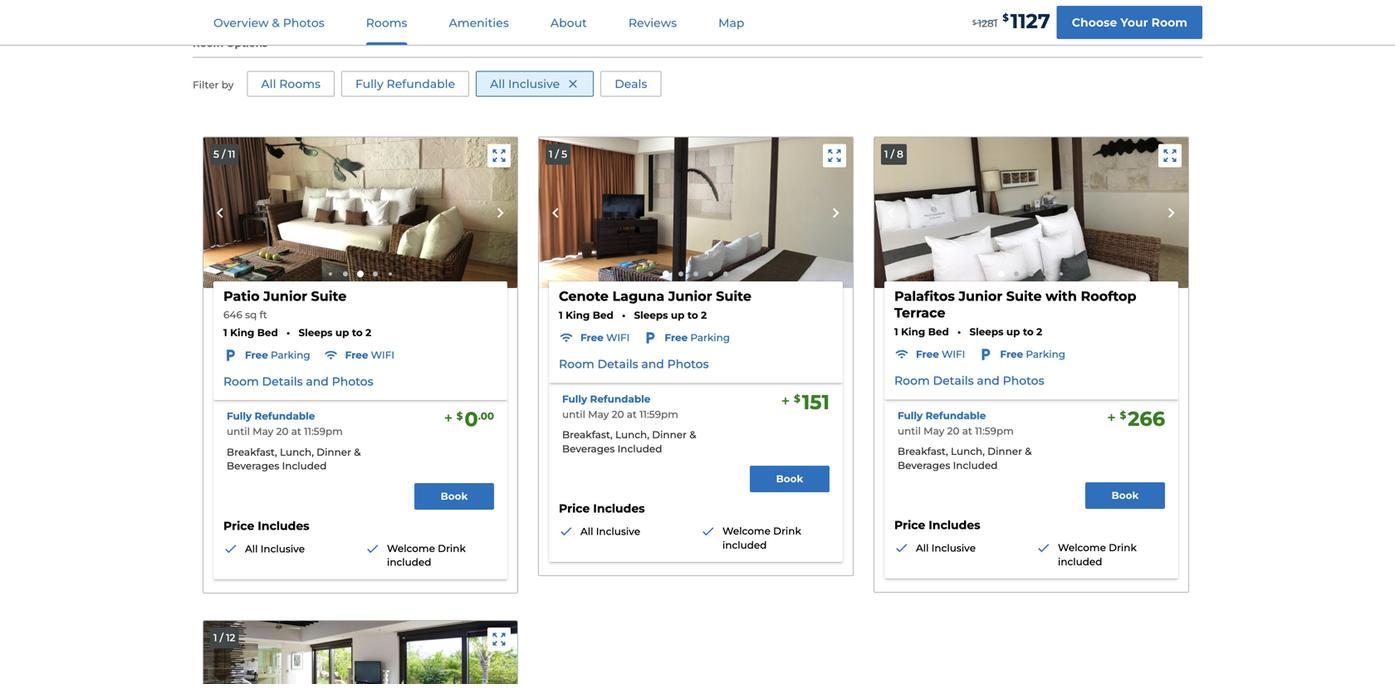 Task type: vqa. For each thing, say whether or not it's contained in the screenshot.
2nd UA logo from left
no



Task type: locate. For each thing, give the bounding box(es) containing it.
free wifi
[[581, 332, 630, 344], [916, 348, 965, 360], [345, 349, 395, 361]]

junior for terrace
[[959, 288, 1003, 304]]

dinner
[[652, 429, 687, 441], [988, 446, 1022, 458], [317, 446, 351, 458]]

/ left 11
[[222, 148, 225, 160]]

amenities button
[[429, 1, 529, 45]]

welcome drink included
[[723, 525, 801, 551], [1058, 542, 1137, 568], [387, 543, 466, 569]]

selected. click to remove filter image
[[567, 77, 580, 91]]

3 go to image #4 image from the left
[[1044, 272, 1049, 277]]

go to image #5 image up with
[[1060, 272, 1063, 276]]

free parking for 151
[[665, 332, 730, 344]]

11:59pm
[[640, 408, 678, 420], [975, 425, 1014, 437], [304, 426, 343, 438]]

1 horizontal spatial breakfast, lunch, dinner & beverages included
[[562, 429, 696, 455]]

book down $ 151
[[776, 473, 803, 485]]

2 horizontal spatial 2
[[1037, 326, 1042, 338]]

5
[[213, 148, 219, 160], [562, 148, 567, 160]]

$ for 1281
[[972, 18, 976, 26]]

drink for 266
[[1109, 542, 1137, 554]]

go to image #5 image for 151
[[723, 272, 728, 277]]

about
[[551, 16, 587, 30]]

2 inside patio junior suite 646 sq ft 1 king bed   •   sleeps up to 2
[[366, 327, 371, 339]]

go to image #3 image left the "go to image #6"
[[329, 272, 332, 276]]

1 / 12
[[213, 632, 235, 644]]

suite inside palafitos junior suite with rooftop terrace 1 king bed   •   sleeps up to 2
[[1006, 288, 1042, 304]]

646
[[223, 309, 242, 321]]

$ left 151
[[794, 393, 801, 405]]

go to image #1 image up palafitos junior suite with rooftop terrace 1 king bed   •   sleeps up to 2
[[998, 271, 1005, 277]]

0 horizontal spatial go to image #5 image
[[357, 271, 364, 277]]

1 horizontal spatial go to image #4 image
[[708, 272, 713, 277]]

& inside button
[[272, 16, 280, 30]]

includes hotel + flight, taxes & fees
[[994, 7, 1175, 19]]

go to image #1 image
[[663, 271, 669, 277], [998, 271, 1005, 277]]

free parking down cenote laguna junior suite 1 king bed   •   sleeps up to 2
[[665, 332, 730, 344]]

1 go to image #4 image from the left
[[343, 272, 348, 277]]

photos for 266
[[1003, 374, 1044, 388]]

1 horizontal spatial image #1 image
[[874, 137, 1188, 288]]

1281
[[978, 17, 998, 29]]

and for 151
[[641, 357, 664, 371]]

suite inside patio junior suite 646 sq ft 1 king bed   •   sleeps up to 2
[[311, 288, 347, 304]]

1 suite from the left
[[311, 288, 347, 304]]

free parking down palafitos junior suite with rooftop terrace 1 king bed   •   sleeps up to 2
[[1000, 348, 1066, 360]]

all inclusive for 266
[[916, 542, 976, 554]]

1 horizontal spatial king
[[566, 309, 590, 321]]

rooms
[[366, 16, 407, 30], [279, 77, 321, 91]]

wifi down the "go to image #6"
[[371, 349, 395, 361]]

free wifi down the "go to image #6"
[[345, 349, 395, 361]]

2 5 from the left
[[562, 148, 567, 160]]

3 junior from the left
[[959, 288, 1003, 304]]

choose
[[1072, 15, 1117, 29]]

refundable inside filter by amenity region
[[387, 77, 455, 91]]

0 horizontal spatial fully refundable until may 20 at 11:59pm
[[227, 410, 343, 438]]

0 horizontal spatial go to image #2 image
[[679, 272, 683, 277]]

2 horizontal spatial included
[[953, 460, 998, 472]]

parking down palafitos junior suite with rooftop terrace 1 king bed   •   sleeps up to 2
[[1026, 348, 1066, 360]]

included
[[723, 539, 767, 551], [1058, 556, 1102, 568], [387, 557, 431, 569]]

go to image #2 image up palafitos junior suite with rooftop terrace 1 king bed   •   sleeps up to 2
[[1014, 272, 1019, 277]]

1 horizontal spatial 11:59pm
[[640, 408, 678, 420]]

$
[[1003, 12, 1009, 24], [972, 18, 976, 26], [794, 393, 801, 405], [1120, 409, 1126, 421], [457, 410, 463, 422]]

1 horizontal spatial junior
[[668, 288, 712, 304]]

go to image #3 image for 266
[[1029, 272, 1034, 277]]

1 go to image #1 image from the left
[[663, 271, 669, 277]]

junior right laguna
[[668, 288, 712, 304]]

and
[[641, 357, 664, 371], [977, 374, 1000, 388], [306, 374, 329, 388]]

included
[[618, 443, 662, 455], [953, 460, 998, 472], [282, 460, 327, 472]]

at
[[627, 408, 637, 420], [962, 425, 972, 437], [291, 426, 301, 438]]

all
[[261, 77, 276, 91], [490, 77, 505, 91], [581, 526, 593, 538], [916, 542, 929, 554], [245, 543, 258, 555]]

free wifi down cenote
[[581, 332, 630, 344]]

parking down patio junior suite 646 sq ft 1 king bed   •   sleeps up to 2
[[271, 349, 310, 361]]

drink
[[773, 525, 801, 537], [1109, 542, 1137, 554], [438, 543, 466, 555]]

1 horizontal spatial suite
[[716, 288, 752, 304]]

beverages
[[562, 443, 615, 455], [898, 460, 950, 472], [227, 460, 279, 472]]

go to image #4 image for 151
[[708, 272, 713, 277]]

filter
[[193, 79, 219, 91]]

2 horizontal spatial welcome drink included
[[1058, 542, 1137, 568]]

fees
[[1154, 7, 1175, 19]]

go to image #5 image for 266
[[1060, 272, 1063, 276]]

includes for 151
[[593, 502, 645, 516]]

fully refundable button for 266
[[898, 409, 986, 423]]

book down the 0 on the left bottom of the page
[[441, 490, 468, 502]]

filter by
[[193, 79, 234, 91]]

photo carousel region containing 5
[[203, 137, 517, 288]]

1 horizontal spatial wifi
[[606, 332, 630, 344]]

1 horizontal spatial welcome
[[723, 525, 771, 537]]

/
[[222, 148, 225, 160], [555, 148, 559, 160], [891, 148, 894, 160], [220, 632, 223, 644]]

refundable
[[387, 77, 455, 91], [590, 393, 651, 405], [926, 410, 986, 422], [255, 410, 315, 422]]

rooms up fully refundable at the top left
[[366, 16, 407, 30]]

20 for 266
[[947, 425, 960, 437]]

details for 266
[[933, 374, 974, 388]]

0 horizontal spatial book
[[441, 490, 468, 502]]

junior
[[263, 288, 307, 304], [668, 288, 712, 304], [959, 288, 1003, 304]]

wifi for 151
[[606, 332, 630, 344]]

0 horizontal spatial free parking
[[245, 349, 310, 361]]

2 horizontal spatial to
[[1023, 326, 1034, 338]]

breakfast, lunch, dinner & beverages included for 266
[[898, 446, 1032, 472]]

all for 151
[[581, 526, 593, 538]]

room down cenote
[[559, 357, 594, 371]]

go to image #4 image up with
[[1044, 272, 1049, 277]]

about button
[[531, 1, 607, 45]]

filter by amenity region
[[193, 71, 668, 110]]

2 for ft
[[366, 327, 371, 339]]

sq
[[245, 309, 257, 321]]

room details and photos button down palafitos junior suite with rooftop terrace 1 king bed   •   sleeps up to 2
[[894, 373, 1044, 389]]

go to image #2 image
[[679, 272, 683, 277], [1014, 272, 1019, 277]]

1 left 12
[[213, 632, 217, 644]]

room details and photos down cenote laguna junior suite 1 king bed   •   sleeps up to 2
[[559, 357, 709, 371]]

at for 151
[[627, 408, 637, 420]]

room details and photos button for 151
[[559, 356, 709, 373]]

breakfast, for 151
[[562, 429, 613, 441]]

/ left the 8
[[891, 148, 894, 160]]

0 horizontal spatial king
[[230, 327, 254, 339]]

2 horizontal spatial may
[[924, 425, 945, 437]]

free parking
[[665, 332, 730, 344], [1000, 348, 1066, 360], [245, 349, 310, 361]]

+
[[1071, 7, 1077, 19]]

junior for ft
[[263, 288, 307, 304]]

fully for 151
[[562, 393, 587, 405]]

$ 0 . 00
[[457, 408, 494, 432]]

rooms down overview & photos button
[[279, 77, 321, 91]]

price
[[559, 502, 590, 516], [894, 518, 925, 532], [223, 519, 254, 533]]

room down 646
[[223, 374, 259, 388]]

cenote
[[559, 288, 609, 304]]

$ left the 0 on the left bottom of the page
[[457, 410, 463, 422]]

0 horizontal spatial price
[[223, 519, 254, 533]]

book
[[776, 473, 803, 485], [1112, 490, 1139, 502], [441, 490, 468, 502]]

breakfast,
[[562, 429, 613, 441], [898, 446, 948, 458], [227, 446, 277, 458]]

includes
[[994, 7, 1038, 19], [593, 502, 645, 516], [929, 518, 980, 532], [258, 519, 309, 533]]

free parking down the ft
[[245, 349, 310, 361]]

0 horizontal spatial room details and photos button
[[223, 374, 373, 390]]

1 horizontal spatial fully refundable until may 20 at 11:59pm
[[562, 393, 678, 420]]

2 go to image #2 image from the left
[[1014, 272, 1019, 277]]

0 horizontal spatial suite
[[311, 288, 347, 304]]

amenities
[[449, 16, 509, 30]]

image #1 image
[[539, 137, 853, 288], [874, 137, 1188, 288]]

junior inside patio junior suite 646 sq ft 1 king bed   •   sleeps up to 2
[[263, 288, 307, 304]]

1 horizontal spatial 2
[[701, 309, 707, 321]]

king down cenote
[[566, 309, 590, 321]]

free parking for 266
[[1000, 348, 1066, 360]]

welcome for 151
[[723, 525, 771, 537]]

room details and photos button down patio junior suite 646 sq ft 1 king bed   •   sleeps up to 2
[[223, 374, 373, 390]]

1 horizontal spatial free parking
[[665, 332, 730, 344]]

1 horizontal spatial lunch,
[[615, 429, 649, 441]]

go to image #4 image
[[343, 272, 348, 277], [708, 272, 713, 277], [1044, 272, 1049, 277]]

your
[[1121, 15, 1148, 29]]

/ down the all inclusive button
[[555, 148, 559, 160]]

2 horizontal spatial go to image #5 image
[[1060, 272, 1063, 276]]

00
[[481, 410, 494, 422]]

1 inside patio junior suite 646 sq ft 1 king bed   •   sleeps up to 2
[[223, 327, 227, 339]]

fully refundable until may 20 at 11:59pm
[[562, 393, 678, 420], [898, 410, 1014, 437], [227, 410, 343, 438]]

0 horizontal spatial 2
[[366, 327, 371, 339]]

room details and photos
[[559, 357, 709, 371], [894, 374, 1044, 388], [223, 374, 373, 388]]

1 horizontal spatial breakfast,
[[562, 429, 613, 441]]

tab list
[[193, 0, 765, 45]]

free down cenote laguna junior suite 1 king bed   •   sleeps up to 2
[[665, 332, 688, 344]]

0 horizontal spatial up
[[335, 327, 349, 339]]

suite
[[311, 288, 347, 304], [716, 288, 752, 304], [1006, 288, 1042, 304]]

1 horizontal spatial and
[[641, 357, 664, 371]]

price includes
[[559, 502, 645, 516], [894, 518, 980, 532], [223, 519, 309, 533]]

free down patio junior suite 646 sq ft 1 king bed   •   sleeps up to 2
[[345, 349, 368, 361]]

1 horizontal spatial room details and photos button
[[559, 356, 709, 373]]

map
[[718, 16, 744, 30]]

welcome for 266
[[1058, 542, 1106, 554]]

king down "terrace"
[[901, 326, 925, 338]]

1 down cenote
[[559, 309, 563, 321]]

parking
[[690, 332, 730, 344], [1026, 348, 1066, 360], [271, 349, 310, 361]]

room
[[1152, 15, 1188, 29], [193, 37, 224, 49], [559, 357, 594, 371], [894, 374, 930, 388], [223, 374, 259, 388]]

1
[[549, 148, 553, 160], [884, 148, 888, 160], [559, 309, 563, 321], [894, 326, 898, 338], [223, 327, 227, 339], [213, 632, 217, 644]]

2 horizontal spatial details
[[933, 374, 974, 388]]

2 horizontal spatial breakfast, lunch, dinner & beverages included
[[898, 446, 1032, 472]]

beverages for 151
[[562, 443, 615, 455]]

1 horizontal spatial book
[[776, 473, 803, 485]]

2 inside palafitos junior suite with rooftop terrace 1 king bed   •   sleeps up to 2
[[1037, 326, 1042, 338]]

room details and photos button for 266
[[894, 373, 1044, 389]]

lunch, for 266
[[951, 446, 985, 458]]

20 for 151
[[612, 408, 624, 420]]

2 horizontal spatial price includes
[[894, 518, 980, 532]]

go to image #5 image up cenote laguna junior suite 1 king bed   •   sleeps up to 2
[[723, 272, 728, 277]]

0 horizontal spatial 11:59pm
[[304, 426, 343, 438]]

0 horizontal spatial until
[[227, 426, 250, 438]]

may
[[588, 408, 609, 420], [924, 425, 945, 437], [253, 426, 274, 438]]

$ left 1281
[[972, 18, 976, 26]]

5 left 11
[[213, 148, 219, 160]]

room for 151
[[559, 357, 594, 371]]

to inside patio junior suite 646 sq ft 1 king bed   •   sleeps up to 2
[[352, 327, 363, 339]]

2 horizontal spatial until
[[898, 425, 921, 437]]

included for 151
[[618, 443, 662, 455]]

details down the ft
[[262, 374, 303, 388]]

0 horizontal spatial go to image #4 image
[[343, 272, 348, 277]]

book button down $ 266
[[1085, 483, 1165, 509]]

0 horizontal spatial welcome
[[387, 543, 435, 555]]

5 down 'selected. click to remove filter' image
[[562, 148, 567, 160]]

included for 151
[[723, 539, 767, 551]]

go to image #2 image for 266
[[1014, 272, 1019, 277]]

to inside cenote laguna junior suite 1 king bed   •   sleeps up to 2
[[688, 309, 698, 321]]

20
[[612, 408, 624, 420], [947, 425, 960, 437], [276, 426, 289, 438]]

terrace
[[894, 305, 946, 321]]

king inside patio junior suite 646 sq ft 1 king bed   •   sleeps up to 2
[[230, 327, 254, 339]]

2 horizontal spatial up
[[1006, 326, 1020, 338]]

2 image #1 image from the left
[[874, 137, 1188, 288]]

junior up the ft
[[263, 288, 307, 304]]

1 horizontal spatial until
[[562, 408, 585, 420]]

king inside palafitos junior suite with rooftop terrace 1 king bed   •   sleeps up to 2
[[901, 326, 925, 338]]

3 suite from the left
[[1006, 288, 1042, 304]]

11
[[228, 148, 235, 160]]

2 horizontal spatial breakfast,
[[898, 446, 948, 458]]

go to image #2 image up cenote laguna junior suite 1 king bed   •   sleeps up to 2
[[679, 272, 683, 277]]

wifi for 266
[[942, 348, 965, 360]]

$ inside $ 151
[[794, 393, 801, 405]]

2 horizontal spatial and
[[977, 374, 1000, 388]]

go to image #2 image for 151
[[679, 272, 683, 277]]

2 horizontal spatial welcome
[[1058, 542, 1106, 554]]

1 horizontal spatial room details and photos
[[559, 357, 709, 371]]

and down palafitos junior suite with rooftop terrace 1 king bed   •   sleeps up to 2
[[977, 374, 1000, 388]]

up for ft
[[335, 327, 349, 339]]

breakfast, for 266
[[898, 446, 948, 458]]

inclusive for 0
[[261, 543, 305, 555]]

1 horizontal spatial rooms
[[366, 16, 407, 30]]

king down sq
[[230, 327, 254, 339]]

1 horizontal spatial may
[[588, 408, 609, 420]]

$ right 1281
[[1003, 12, 1009, 24]]

go to image #5 image
[[357, 271, 364, 277], [723, 272, 728, 277], [1060, 272, 1063, 276]]

0 horizontal spatial go to image #3 image
[[329, 272, 332, 276]]

0 horizontal spatial image #1 image
[[539, 137, 853, 288]]

1 go to image #2 image from the left
[[679, 272, 683, 277]]

room details and photos button down cenote laguna junior suite 1 king bed   •   sleeps up to 2
[[559, 356, 709, 373]]

go to image #3 image up palafitos junior suite with rooftop terrace 1 king bed   •   sleeps up to 2
[[1029, 272, 1034, 277]]

go to image #1 image up cenote laguna junior suite 1 king bed   •   sleeps up to 2
[[663, 271, 669, 277]]

1 inside cenote laguna junior suite 1 king bed   •   sleeps up to 2
[[559, 309, 563, 321]]

2 horizontal spatial fully refundable until may 20 at 11:59pm
[[898, 410, 1014, 437]]

wifi down "terrace"
[[942, 348, 965, 360]]

0 horizontal spatial at
[[291, 426, 301, 438]]

2 go to image #4 image from the left
[[708, 272, 713, 277]]

0 horizontal spatial 5
[[213, 148, 219, 160]]

junior right palafitos
[[959, 288, 1003, 304]]

go to image #3 image
[[693, 272, 698, 277], [1029, 272, 1034, 277], [329, 272, 332, 276]]

2 horizontal spatial 11:59pm
[[975, 425, 1014, 437]]

2 horizontal spatial 20
[[947, 425, 960, 437]]

fully
[[355, 77, 383, 91], [562, 393, 587, 405], [898, 410, 923, 422], [227, 410, 252, 422]]

up inside patio junior suite 646 sq ft 1 king bed   •   sleeps up to 2
[[335, 327, 349, 339]]

0 horizontal spatial and
[[306, 374, 329, 388]]

photos for 0
[[332, 374, 373, 388]]

includes for 0
[[258, 519, 309, 533]]

to for ft
[[352, 327, 363, 339]]

all for 266
[[916, 542, 929, 554]]

book for 266
[[1112, 490, 1139, 502]]

1 image #1 image from the left
[[539, 137, 853, 288]]

free wifi down "terrace"
[[916, 348, 965, 360]]

go to image #3 image up cenote laguna junior suite 1 king bed   •   sleeps up to 2
[[693, 272, 698, 277]]

details down cenote laguna junior suite 1 king bed   •   sleeps up to 2
[[598, 357, 638, 371]]

book button down $ 151
[[750, 466, 830, 493]]

1 horizontal spatial go to image #3 image
[[693, 272, 698, 277]]

1 inside palafitos junior suite with rooftop terrace 1 king bed   •   sleeps up to 2
[[894, 326, 898, 338]]

book button down the 0 on the left bottom of the page
[[414, 483, 494, 510]]

2 horizontal spatial lunch,
[[951, 446, 985, 458]]

fully refundable
[[355, 77, 455, 91]]

2
[[701, 309, 707, 321], [1037, 326, 1042, 338], [366, 327, 371, 339]]

$ inside $ 266
[[1120, 409, 1126, 421]]

2 horizontal spatial dinner
[[988, 446, 1022, 458]]

at for 266
[[962, 425, 972, 437]]

2 horizontal spatial king
[[901, 326, 925, 338]]

go to image #4 image left the "go to image #6"
[[343, 272, 348, 277]]

photo carousel region
[[203, 137, 517, 288], [539, 137, 853, 288], [874, 137, 1188, 288], [203, 621, 517, 684]]

1 horizontal spatial book button
[[750, 466, 830, 493]]

1 junior from the left
[[263, 288, 307, 304]]

laguna
[[612, 288, 665, 304]]

and down cenote laguna junior suite 1 king bed   •   sleeps up to 2
[[641, 357, 664, 371]]

book button
[[750, 466, 830, 493], [1085, 483, 1165, 509], [414, 483, 494, 510]]

1 horizontal spatial details
[[598, 357, 638, 371]]

2 horizontal spatial book
[[1112, 490, 1139, 502]]

2 horizontal spatial suite
[[1006, 288, 1042, 304]]

2 horizontal spatial drink
[[1109, 542, 1137, 554]]

up
[[671, 309, 685, 321], [1006, 326, 1020, 338], [335, 327, 349, 339]]

$ inside $ 0 . 00
[[457, 410, 463, 422]]

2 horizontal spatial beverages
[[898, 460, 950, 472]]

2 horizontal spatial go to image #4 image
[[1044, 272, 1049, 277]]

until
[[562, 408, 585, 420], [898, 425, 921, 437], [227, 426, 250, 438]]

2 horizontal spatial room details and photos
[[894, 374, 1044, 388]]

1 horizontal spatial go to image #5 image
[[723, 272, 728, 277]]

room for 0
[[223, 374, 259, 388]]

1 horizontal spatial to
[[688, 309, 698, 321]]

overview & photos
[[213, 16, 325, 30]]

welcome drink included for 151
[[723, 525, 801, 551]]

go to image #5 image left the "go to image #6"
[[357, 271, 364, 277]]

junior inside palafitos junior suite with rooftop terrace 1 king bed   •   sleeps up to 2
[[959, 288, 1003, 304]]

king
[[566, 309, 590, 321], [901, 326, 925, 338], [230, 327, 254, 339]]

to inside palafitos junior suite with rooftop terrace 1 king bed   •   sleeps up to 2
[[1023, 326, 1034, 338]]

included for 266
[[1058, 556, 1102, 568]]

1 5 from the left
[[213, 148, 219, 160]]

details down "terrace"
[[933, 374, 974, 388]]

room details and photos down palafitos junior suite with rooftop terrace 1 king bed   •   sleeps up to 2
[[894, 374, 1044, 388]]

all inclusive
[[490, 77, 560, 91], [581, 526, 640, 538], [916, 542, 976, 554], [245, 543, 305, 555]]

1 horizontal spatial 5
[[562, 148, 567, 160]]

1 horizontal spatial free wifi
[[581, 332, 630, 344]]

all inclusive button
[[476, 71, 594, 97]]

&
[[1145, 7, 1152, 19], [272, 16, 280, 30], [690, 429, 696, 441], [1025, 446, 1032, 458], [354, 446, 361, 458]]

1 horizontal spatial drink
[[773, 525, 801, 537]]

1 horizontal spatial price includes
[[559, 502, 645, 516]]

fully refundable until may 20 at 11:59pm for 151
[[562, 393, 678, 420]]

$ left 266
[[1120, 409, 1126, 421]]

fully refundable until may 20 at 11:59pm for 266
[[898, 410, 1014, 437]]

1 horizontal spatial parking
[[690, 332, 730, 344]]

0 horizontal spatial beverages
[[227, 460, 279, 472]]

up inside palafitos junior suite with rooftop terrace 1 king bed   •   sleeps up to 2
[[1006, 326, 1020, 338]]

details
[[598, 357, 638, 371], [933, 374, 974, 388], [262, 374, 303, 388]]

1 horizontal spatial beverages
[[562, 443, 615, 455]]

parking down cenote laguna junior suite 1 king bed   •   sleeps up to 2
[[690, 332, 730, 344]]

1 horizontal spatial 20
[[612, 408, 624, 420]]

room details and photos down patio junior suite 646 sq ft 1 king bed   •   sleeps up to 2
[[223, 374, 373, 388]]

2 suite from the left
[[716, 288, 752, 304]]

2 horizontal spatial free parking
[[1000, 348, 1066, 360]]

breakfast, lunch, dinner & beverages included
[[562, 429, 696, 455], [898, 446, 1032, 472], [227, 446, 361, 472]]

price includes for 151
[[559, 502, 645, 516]]

1 vertical spatial rooms
[[279, 77, 321, 91]]

and down patio junior suite 646 sq ft 1 king bed   •   sleeps up to 2
[[306, 374, 329, 388]]

breakfast, lunch, dinner & beverages included for 151
[[562, 429, 696, 455]]

photo carousel region for 266
[[874, 137, 1188, 288]]

options
[[226, 37, 268, 49]]

ft
[[260, 309, 267, 321]]

welcome
[[723, 525, 771, 537], [1058, 542, 1106, 554], [387, 543, 435, 555]]

book down $ 266
[[1112, 490, 1139, 502]]

go to image #4 image up cenote laguna junior suite 1 king bed   •   sleeps up to 2
[[708, 272, 713, 277]]

free down cenote
[[581, 332, 604, 344]]

1 horizontal spatial included
[[618, 443, 662, 455]]

2 horizontal spatial included
[[1058, 556, 1102, 568]]

2 horizontal spatial go to image #3 image
[[1029, 272, 1034, 277]]

1 horizontal spatial go to image #1 image
[[998, 271, 1005, 277]]

2 junior from the left
[[668, 288, 712, 304]]

room down "terrace"
[[894, 374, 930, 388]]

2 horizontal spatial free wifi
[[916, 348, 965, 360]]

book button for 266
[[1085, 483, 1165, 509]]

0 horizontal spatial to
[[352, 327, 363, 339]]

/ for 0
[[222, 148, 225, 160]]

/ for 151
[[555, 148, 559, 160]]

/ left 12
[[220, 632, 223, 644]]

wifi down laguna
[[606, 332, 630, 344]]

1 down 646
[[223, 327, 227, 339]]

0 horizontal spatial go to image #1 image
[[663, 271, 669, 277]]

wifi
[[606, 332, 630, 344], [942, 348, 965, 360], [371, 349, 395, 361]]

2 go to image #1 image from the left
[[998, 271, 1005, 277]]

1 down "terrace"
[[894, 326, 898, 338]]

go to image #7 image
[[389, 272, 392, 276]]

2 horizontal spatial wifi
[[942, 348, 965, 360]]



Task type: describe. For each thing, give the bounding box(es) containing it.
reviews
[[629, 16, 677, 30]]

lunch, for 151
[[615, 429, 649, 441]]

0
[[465, 408, 478, 432]]

overview
[[213, 16, 269, 30]]

0 horizontal spatial parking
[[271, 349, 310, 361]]

cenote laguna junior suite 1 king bed   •   sleeps up to 2
[[559, 288, 752, 321]]

price for 266
[[894, 518, 925, 532]]

junior inside cenote laguna junior suite 1 king bed   •   sleeps up to 2
[[668, 288, 712, 304]]

rooms button
[[346, 1, 427, 45]]

$ for 266
[[1120, 409, 1126, 421]]

go to image #4 image for 266
[[1044, 272, 1049, 277]]

deals button
[[601, 71, 661, 97]]

room down overview
[[193, 37, 224, 49]]

tab list containing overview & photos
[[193, 0, 765, 45]]

welcome drink included for 266
[[1058, 542, 1137, 568]]

$ 1281 $ 1127
[[972, 9, 1050, 33]]

inclusive inside button
[[508, 77, 560, 91]]

0 horizontal spatial drink
[[438, 543, 466, 555]]

patio junior suite 646 sq ft 1 king bed   •   sleeps up to 2
[[223, 288, 371, 339]]

1 left the 8
[[884, 148, 888, 160]]

all rooms
[[261, 77, 321, 91]]

book button for 151
[[750, 466, 830, 493]]

free down sq
[[245, 349, 268, 361]]

to for terrace
[[1023, 326, 1034, 338]]

up for terrace
[[1006, 326, 1020, 338]]

0 horizontal spatial free wifi
[[345, 349, 395, 361]]

king for ft
[[230, 327, 254, 339]]

until for 266
[[898, 425, 921, 437]]

details for 151
[[598, 357, 638, 371]]

1 down the all inclusive button
[[549, 148, 553, 160]]

all inclusive for 151
[[581, 526, 640, 538]]

overview & photos button
[[194, 1, 344, 45]]

5 / 11
[[213, 148, 235, 160]]

suite for terrace
[[1006, 288, 1042, 304]]

.
[[478, 410, 481, 422]]

fully refundable button for 0
[[227, 410, 315, 424]]

0 horizontal spatial breakfast, lunch, dinner & beverages included
[[227, 446, 361, 472]]

flight,
[[1080, 7, 1112, 19]]

price includes for 266
[[894, 518, 980, 532]]

0 horizontal spatial welcome drink included
[[387, 543, 466, 569]]

choose your room
[[1072, 15, 1188, 29]]

2 inside cenote laguna junior suite 1 king bed   •   sleeps up to 2
[[701, 309, 707, 321]]

fully inside filter by amenity region
[[355, 77, 383, 91]]

go to image #3 image for 151
[[693, 272, 698, 277]]

0 horizontal spatial breakfast,
[[227, 446, 277, 458]]

dinner for 266
[[988, 446, 1022, 458]]

may for 266
[[924, 425, 945, 437]]

included for 266
[[953, 460, 998, 472]]

1 / 5
[[549, 148, 567, 160]]

with
[[1046, 288, 1077, 304]]

free wifi for 266
[[916, 348, 965, 360]]

by
[[221, 79, 234, 91]]

dinner for 151
[[652, 429, 687, 441]]

and for 266
[[977, 374, 1000, 388]]

refundable for 266
[[926, 410, 986, 422]]

11:59pm for 151
[[640, 408, 678, 420]]

reviews button
[[609, 1, 697, 45]]

0 horizontal spatial 20
[[276, 426, 289, 438]]

go to image #6 image
[[373, 272, 378, 277]]

parking for 151
[[690, 332, 730, 344]]

11:59pm for 266
[[975, 425, 1014, 437]]

$ 266
[[1120, 407, 1165, 431]]

king inside cenote laguna junior suite 1 king bed   •   sleeps up to 2
[[566, 309, 590, 321]]

fully for 266
[[898, 410, 923, 422]]

1 / 8
[[884, 148, 903, 160]]

up inside cenote laguna junior suite 1 king bed   •   sleeps up to 2
[[671, 309, 685, 321]]

photo carousel region for 0
[[203, 137, 517, 288]]

$ for 0
[[457, 410, 463, 422]]

image #5 image
[[203, 137, 517, 288]]

0 horizontal spatial book button
[[414, 483, 494, 510]]

room right your
[[1152, 15, 1188, 29]]

inclusive for 151
[[596, 526, 640, 538]]

rooms inside the "all rooms" button
[[279, 77, 321, 91]]

/ for 266
[[891, 148, 894, 160]]

0 horizontal spatial included
[[387, 557, 431, 569]]

map button
[[699, 1, 764, 45]]

fully for 0
[[227, 410, 252, 422]]

room details and photos for 151
[[559, 357, 709, 371]]

all inclusive inside the all inclusive button
[[490, 77, 560, 91]]

& for 266
[[1025, 446, 1032, 458]]

inclusive for 266
[[932, 542, 976, 554]]

$ 151
[[794, 390, 830, 414]]

all rooms button
[[247, 71, 335, 97]]

0 horizontal spatial room details and photos
[[223, 374, 373, 388]]

8
[[897, 148, 903, 160]]

deals
[[615, 77, 647, 91]]

room options
[[193, 37, 268, 49]]

parking for 266
[[1026, 348, 1066, 360]]

may for 151
[[588, 408, 609, 420]]

photo carousel region for 151
[[539, 137, 853, 288]]

image #1 image for 151
[[539, 137, 853, 288]]

photos for 151
[[667, 357, 709, 371]]

suite for ft
[[311, 288, 347, 304]]

choose your room button
[[1057, 6, 1203, 39]]

go to image #1 image for 266
[[998, 271, 1005, 277]]

book for 151
[[776, 473, 803, 485]]

rooms inside rooms button
[[366, 16, 407, 30]]

king for terrace
[[901, 326, 925, 338]]

beverages for 266
[[898, 460, 950, 472]]

0 horizontal spatial price includes
[[223, 519, 309, 533]]

refundable for 0
[[255, 410, 315, 422]]

all inclusive for 0
[[245, 543, 305, 555]]

image #1 image for 266
[[874, 137, 1188, 288]]

$ for 151
[[794, 393, 801, 405]]

free down palafitos junior suite with rooftop terrace 1 king bed   •   sleeps up to 2
[[1000, 348, 1023, 360]]

taxes
[[1115, 7, 1142, 19]]

266
[[1128, 407, 1165, 431]]

until for 151
[[562, 408, 585, 420]]

0 horizontal spatial lunch,
[[280, 446, 314, 458]]

151
[[802, 390, 830, 414]]

fully refundable button for 151
[[562, 392, 651, 406]]

rooftop
[[1081, 288, 1137, 304]]

12
[[226, 632, 235, 644]]

all for 0
[[245, 543, 258, 555]]

photos inside tab list
[[283, 16, 325, 30]]

go to image #1 image for 151
[[663, 271, 669, 277]]

room details and photos for 266
[[894, 374, 1044, 388]]

0 horizontal spatial wifi
[[371, 349, 395, 361]]

palafitos
[[894, 288, 955, 304]]

0 horizontal spatial dinner
[[317, 446, 351, 458]]

room for 266
[[894, 374, 930, 388]]

patio
[[223, 288, 260, 304]]

free down "terrace"
[[916, 348, 939, 360]]

free wifi for 151
[[581, 332, 630, 344]]

0 horizontal spatial may
[[253, 426, 274, 438]]

includes for 266
[[929, 518, 980, 532]]

hotel
[[1041, 7, 1068, 19]]

suite inside cenote laguna junior suite 1 king bed   •   sleeps up to 2
[[716, 288, 752, 304]]

0 horizontal spatial details
[[262, 374, 303, 388]]

1127
[[1011, 9, 1050, 33]]

0 horizontal spatial included
[[282, 460, 327, 472]]

palafitos junior suite with rooftop terrace 1 king bed   •   sleeps up to 2
[[894, 288, 1137, 338]]

& for 151
[[690, 429, 696, 441]]

price for 151
[[559, 502, 590, 516]]

refundable for 151
[[590, 393, 651, 405]]



